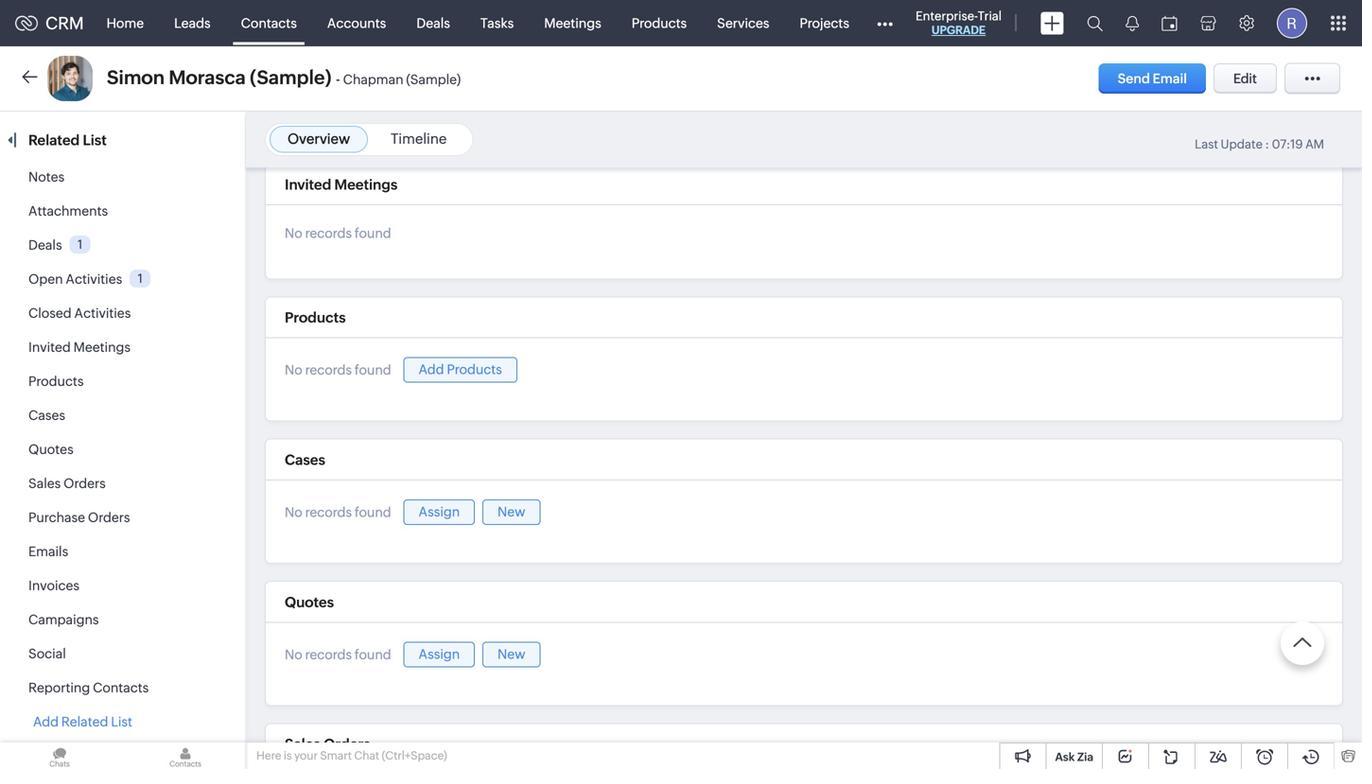Task type: vqa. For each thing, say whether or not it's contained in the screenshot.
Simon Morasca (Sample) - Chapman (Sample)
yes



Task type: locate. For each thing, give the bounding box(es) containing it.
1 vertical spatial 1
[[138, 271, 143, 286]]

closed activities
[[28, 306, 131, 321]]

records for products
[[305, 363, 352, 378]]

(sample) inside simon morasca (sample) - chapman (sample)
[[406, 72, 461, 87]]

1 vertical spatial add
[[33, 715, 59, 730]]

2 horizontal spatial meetings
[[544, 16, 602, 31]]

0 horizontal spatial add
[[33, 715, 59, 730]]

4 found from the top
[[355, 647, 392, 662]]

am
[[1306, 137, 1325, 151]]

1 vertical spatial assign
[[419, 647, 460, 662]]

0 horizontal spatial deals
[[28, 238, 62, 253]]

products inside 'link'
[[447, 362, 502, 377]]

products link left "services"
[[617, 0, 702, 46]]

:
[[1266, 137, 1270, 151]]

2 no from the top
[[285, 363, 303, 378]]

0 horizontal spatial list
[[83, 132, 107, 149]]

orders right your
[[324, 736, 371, 753]]

1 vertical spatial assign link
[[404, 642, 475, 668]]

invited down overview link
[[285, 176, 331, 193]]

orders for purchase orders link
[[88, 510, 130, 525]]

products
[[632, 16, 687, 31], [285, 310, 346, 326], [447, 362, 502, 377], [28, 374, 84, 389]]

open
[[28, 272, 63, 287]]

4 records from the top
[[305, 647, 352, 662]]

(ctrl+space)
[[382, 750, 447, 762]]

list down the reporting contacts
[[111, 715, 132, 730]]

create menu image
[[1041, 12, 1065, 35]]

0 vertical spatial new
[[498, 504, 526, 520]]

0 vertical spatial sales
[[28, 476, 61, 491]]

invited meetings down closed activities on the top
[[28, 340, 131, 355]]

no for quotes
[[285, 647, 303, 662]]

sales down quotes link
[[28, 476, 61, 491]]

deals link up open
[[28, 238, 62, 253]]

no
[[285, 226, 303, 241], [285, 363, 303, 378], [285, 505, 303, 520], [285, 647, 303, 662]]

1 vertical spatial new
[[498, 647, 526, 662]]

meetings link
[[529, 0, 617, 46]]

1 horizontal spatial (sample)
[[406, 72, 461, 87]]

meetings right tasks link
[[544, 16, 602, 31]]

0 vertical spatial meetings
[[544, 16, 602, 31]]

last update : 07:19 am
[[1196, 137, 1325, 151]]

open activities
[[28, 272, 122, 287]]

1 assign from the top
[[419, 504, 460, 520]]

1 vertical spatial contacts
[[93, 681, 149, 696]]

0 vertical spatial sales orders
[[28, 476, 106, 491]]

found
[[355, 226, 392, 241], [355, 363, 392, 378], [355, 505, 392, 520], [355, 647, 392, 662]]

related down the reporting contacts
[[61, 715, 108, 730]]

0 vertical spatial orders
[[64, 476, 106, 491]]

2 assign from the top
[[419, 647, 460, 662]]

0 horizontal spatial products link
[[28, 374, 84, 389]]

0 vertical spatial add
[[419, 362, 444, 377]]

2 new from the top
[[498, 647, 526, 662]]

1 vertical spatial new link
[[483, 642, 541, 668]]

overview
[[288, 131, 350, 147]]

activities for open activities
[[66, 272, 122, 287]]

invited down closed
[[28, 340, 71, 355]]

2 assign link from the top
[[404, 642, 475, 668]]

0 vertical spatial invited meetings
[[285, 176, 398, 193]]

signals element
[[1115, 0, 1151, 46]]

0 horizontal spatial 1
[[78, 237, 83, 252]]

0 horizontal spatial (sample)
[[250, 67, 332, 88]]

contacts up simon morasca (sample) - chapman (sample)
[[241, 16, 297, 31]]

new link for cases
[[483, 500, 541, 525]]

calendar image
[[1162, 16, 1178, 31]]

2 found from the top
[[355, 363, 392, 378]]

4 no from the top
[[285, 647, 303, 662]]

send
[[1118, 71, 1151, 86]]

0 vertical spatial 1
[[78, 237, 83, 252]]

new for cases
[[498, 504, 526, 520]]

1 new from the top
[[498, 504, 526, 520]]

2 new link from the top
[[483, 642, 541, 668]]

open activities link
[[28, 272, 122, 287]]

no for products
[[285, 363, 303, 378]]

4 no records found from the top
[[285, 647, 392, 662]]

invited
[[285, 176, 331, 193], [28, 340, 71, 355]]

2 no records found from the top
[[285, 363, 392, 378]]

0 vertical spatial assign
[[419, 504, 460, 520]]

meetings down closed activities on the top
[[73, 340, 131, 355]]

purchase orders
[[28, 510, 130, 525]]

1 vertical spatial list
[[111, 715, 132, 730]]

found for products
[[355, 363, 392, 378]]

1
[[78, 237, 83, 252], [138, 271, 143, 286]]

1 horizontal spatial products link
[[617, 0, 702, 46]]

0 horizontal spatial invited meetings
[[28, 340, 131, 355]]

products link up cases link
[[28, 374, 84, 389]]

quotes
[[28, 442, 74, 457], [285, 594, 334, 611]]

0 vertical spatial cases
[[28, 408, 65, 423]]

cases link
[[28, 408, 65, 423]]

-
[[336, 71, 340, 88]]

0 vertical spatial related
[[28, 132, 80, 149]]

home
[[107, 16, 144, 31]]

(sample)
[[250, 67, 332, 88], [406, 72, 461, 87]]

contacts up add related list
[[93, 681, 149, 696]]

deals link left 'tasks'
[[402, 0, 466, 46]]

0 horizontal spatial quotes
[[28, 442, 74, 457]]

contacts link
[[226, 0, 312, 46]]

0 vertical spatial activities
[[66, 272, 122, 287]]

new
[[498, 504, 526, 520], [498, 647, 526, 662]]

1 horizontal spatial cases
[[285, 452, 325, 468]]

invited meetings
[[285, 176, 398, 193], [28, 340, 131, 355]]

0 horizontal spatial contacts
[[93, 681, 149, 696]]

activities up closed activities link
[[66, 272, 122, 287]]

1 horizontal spatial deals
[[417, 16, 450, 31]]

contacts image
[[126, 743, 245, 769]]

1 horizontal spatial sales
[[285, 736, 321, 753]]

zia
[[1078, 751, 1094, 764]]

1 vertical spatial activities
[[74, 306, 131, 321]]

list
[[83, 132, 107, 149], [111, 715, 132, 730]]

activities
[[66, 272, 122, 287], [74, 306, 131, 321]]

0 horizontal spatial sales
[[28, 476, 61, 491]]

(sample) left the - in the top of the page
[[250, 67, 332, 88]]

closed
[[28, 306, 72, 321]]

sales right the here
[[285, 736, 321, 753]]

purchase orders link
[[28, 510, 130, 525]]

1 horizontal spatial list
[[111, 715, 132, 730]]

1 vertical spatial products link
[[28, 374, 84, 389]]

home link
[[91, 0, 159, 46]]

deals up open
[[28, 238, 62, 253]]

0 vertical spatial contacts
[[241, 16, 297, 31]]

add products
[[419, 362, 502, 377]]

tasks
[[481, 16, 514, 31]]

logo image
[[15, 16, 38, 31]]

1 new link from the top
[[483, 500, 541, 525]]

no records found for products
[[285, 363, 392, 378]]

orders up the purchase orders
[[64, 476, 106, 491]]

cases
[[28, 408, 65, 423], [285, 452, 325, 468]]

enterprise-trial upgrade
[[916, 9, 1002, 36]]

attachments
[[28, 203, 108, 219]]

records
[[305, 226, 352, 241], [305, 363, 352, 378], [305, 505, 352, 520], [305, 647, 352, 662]]

assign
[[419, 504, 460, 520], [419, 647, 460, 662]]

0 vertical spatial new link
[[483, 500, 541, 525]]

quotes link
[[28, 442, 74, 457]]

activities up the invited meetings "link"
[[74, 306, 131, 321]]

orders
[[64, 476, 106, 491], [88, 510, 130, 525], [324, 736, 371, 753]]

no for cases
[[285, 505, 303, 520]]

2 records from the top
[[305, 363, 352, 378]]

1 right open activities link
[[138, 271, 143, 286]]

1 vertical spatial invited meetings
[[28, 340, 131, 355]]

1 up open activities
[[78, 237, 83, 252]]

related up notes
[[28, 132, 80, 149]]

3 no from the top
[[285, 505, 303, 520]]

(sample) right the chapman
[[406, 72, 461, 87]]

products link
[[617, 0, 702, 46], [28, 374, 84, 389]]

meetings
[[544, 16, 602, 31], [335, 176, 398, 193], [73, 340, 131, 355]]

1 vertical spatial meetings
[[335, 176, 398, 193]]

1 assign link from the top
[[404, 500, 475, 525]]

orders for sales orders 'link'
[[64, 476, 106, 491]]

0 horizontal spatial invited
[[28, 340, 71, 355]]

found for quotes
[[355, 647, 392, 662]]

3 records from the top
[[305, 505, 352, 520]]

3 no records found from the top
[[285, 505, 392, 520]]

crm link
[[15, 13, 84, 33]]

1 vertical spatial sales
[[285, 736, 321, 753]]

0 horizontal spatial meetings
[[73, 340, 131, 355]]

invited meetings down overview link
[[285, 176, 398, 193]]

0 vertical spatial assign link
[[404, 500, 475, 525]]

crm
[[45, 13, 84, 33]]

1 vertical spatial related
[[61, 715, 108, 730]]

deals
[[417, 16, 450, 31], [28, 238, 62, 253]]

1 horizontal spatial invited
[[285, 176, 331, 193]]

0 vertical spatial invited
[[285, 176, 331, 193]]

1 horizontal spatial deals link
[[402, 0, 466, 46]]

meetings inside 'link'
[[544, 16, 602, 31]]

meetings down overview link
[[335, 176, 398, 193]]

campaigns
[[28, 612, 99, 628]]

list up attachments link
[[83, 132, 107, 149]]

3 found from the top
[[355, 505, 392, 520]]

1 vertical spatial orders
[[88, 510, 130, 525]]

add inside 'link'
[[419, 362, 444, 377]]

accounts link
[[312, 0, 402, 46]]

upgrade
[[932, 24, 986, 36]]

assign for cases
[[419, 504, 460, 520]]

smart
[[320, 750, 352, 762]]

sales orders
[[28, 476, 106, 491], [285, 736, 371, 753]]

related
[[28, 132, 80, 149], [61, 715, 108, 730]]

deals link
[[402, 0, 466, 46], [28, 238, 62, 253]]

records for cases
[[305, 505, 352, 520]]

search image
[[1087, 15, 1104, 31]]

1 horizontal spatial 1
[[138, 271, 143, 286]]

1 horizontal spatial sales orders
[[285, 736, 371, 753]]

emails link
[[28, 544, 68, 559]]

deals left 'tasks'
[[417, 16, 450, 31]]

new link for quotes
[[483, 642, 541, 668]]

1 vertical spatial quotes
[[285, 594, 334, 611]]

invoices
[[28, 578, 80, 593]]

1 horizontal spatial contacts
[[241, 16, 297, 31]]

purchase
[[28, 510, 85, 525]]

add
[[419, 362, 444, 377], [33, 715, 59, 730]]

no records found
[[285, 226, 392, 241], [285, 363, 392, 378], [285, 505, 392, 520], [285, 647, 392, 662]]

assign link
[[404, 500, 475, 525], [404, 642, 475, 668]]

1 records from the top
[[305, 226, 352, 241]]

new link
[[483, 500, 541, 525], [483, 642, 541, 668]]

orders right purchase
[[88, 510, 130, 525]]

0 horizontal spatial deals link
[[28, 238, 62, 253]]

1 horizontal spatial add
[[419, 362, 444, 377]]



Task type: describe. For each thing, give the bounding box(es) containing it.
timeline
[[391, 131, 447, 147]]

send email button
[[1099, 63, 1207, 94]]

trial
[[978, 9, 1002, 23]]

search element
[[1076, 0, 1115, 46]]

invoices link
[[28, 578, 80, 593]]

campaigns link
[[28, 612, 99, 628]]

enterprise-
[[916, 9, 978, 23]]

reporting contacts link
[[28, 681, 149, 696]]

assign link for quotes
[[404, 642, 475, 668]]

1 found from the top
[[355, 226, 392, 241]]

services link
[[702, 0, 785, 46]]

new for quotes
[[498, 647, 526, 662]]

leads link
[[159, 0, 226, 46]]

morasca
[[169, 67, 246, 88]]

tasks link
[[466, 0, 529, 46]]

activities for closed activities
[[74, 306, 131, 321]]

here is your smart chat (ctrl+space)
[[256, 750, 447, 762]]

related list
[[28, 132, 110, 149]]

social link
[[28, 646, 66, 662]]

projects link
[[785, 0, 865, 46]]

1 vertical spatial deals
[[28, 238, 62, 253]]

2 vertical spatial meetings
[[73, 340, 131, 355]]

1 vertical spatial cases
[[285, 452, 325, 468]]

chapman
[[343, 72, 404, 87]]

overview link
[[288, 131, 350, 147]]

chats image
[[0, 743, 119, 769]]

services
[[718, 16, 770, 31]]

0 horizontal spatial sales orders
[[28, 476, 106, 491]]

Other Modules field
[[865, 8, 906, 38]]

chapman (sample) link
[[343, 71, 461, 88]]

timeline link
[[391, 131, 447, 147]]

edit
[[1234, 71, 1258, 86]]

1 vertical spatial sales orders
[[285, 736, 371, 753]]

assign link for cases
[[404, 500, 475, 525]]

signals image
[[1126, 15, 1140, 31]]

profile element
[[1266, 0, 1319, 46]]

found for cases
[[355, 505, 392, 520]]

0 vertical spatial products link
[[617, 0, 702, 46]]

reporting contacts
[[28, 681, 149, 696]]

1 horizontal spatial invited meetings
[[285, 176, 398, 193]]

simon
[[107, 67, 165, 88]]

1 no records found from the top
[[285, 226, 392, 241]]

update
[[1221, 137, 1263, 151]]

reporting
[[28, 681, 90, 696]]

invited meetings link
[[28, 340, 131, 355]]

0 vertical spatial deals
[[417, 16, 450, 31]]

1 horizontal spatial meetings
[[335, 176, 398, 193]]

last
[[1196, 137, 1219, 151]]

records for quotes
[[305, 647, 352, 662]]

0 vertical spatial deals link
[[402, 0, 466, 46]]

assign for quotes
[[419, 647, 460, 662]]

leads
[[174, 16, 211, 31]]

1 vertical spatial deals link
[[28, 238, 62, 253]]

1 for open activities
[[138, 271, 143, 286]]

create menu element
[[1030, 0, 1076, 46]]

0 vertical spatial list
[[83, 132, 107, 149]]

ask
[[1056, 751, 1075, 764]]

closed activities link
[[28, 306, 131, 321]]

is
[[284, 750, 292, 762]]

add products link
[[404, 357, 518, 383]]

no records found for cases
[[285, 505, 392, 520]]

simon morasca (sample) - chapman (sample)
[[107, 67, 461, 88]]

accounts
[[327, 16, 386, 31]]

your
[[294, 750, 318, 762]]

social
[[28, 646, 66, 662]]

1 vertical spatial invited
[[28, 340, 71, 355]]

edit button
[[1214, 63, 1278, 94]]

07:19
[[1273, 137, 1304, 151]]

notes link
[[28, 169, 65, 185]]

0 vertical spatial quotes
[[28, 442, 74, 457]]

add related list
[[33, 715, 132, 730]]

add for add related list
[[33, 715, 59, 730]]

1 horizontal spatial quotes
[[285, 594, 334, 611]]

2 vertical spatial orders
[[324, 736, 371, 753]]

notes
[[28, 169, 65, 185]]

no records found for quotes
[[285, 647, 392, 662]]

1 no from the top
[[285, 226, 303, 241]]

send email
[[1118, 71, 1188, 86]]

sales orders link
[[28, 476, 106, 491]]

ask zia
[[1056, 751, 1094, 764]]

emails
[[28, 544, 68, 559]]

1 for deals
[[78, 237, 83, 252]]

attachments link
[[28, 203, 108, 219]]

0 horizontal spatial cases
[[28, 408, 65, 423]]

projects
[[800, 16, 850, 31]]

here
[[256, 750, 282, 762]]

chat
[[354, 750, 380, 762]]

add for add products
[[419, 362, 444, 377]]

profile image
[[1278, 8, 1308, 38]]

email
[[1153, 71, 1188, 86]]



